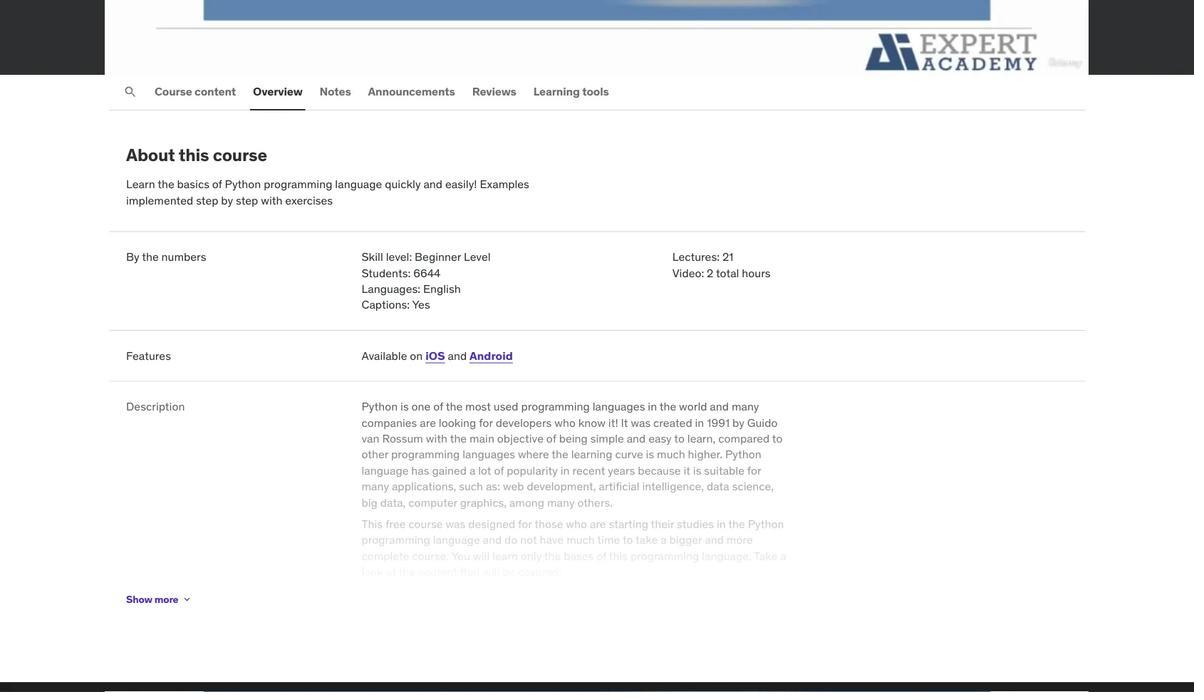 Task type: describe. For each thing, give the bounding box(es) containing it.
not
[[521, 533, 537, 547]]

programming up developers
[[521, 399, 590, 414]]

others.
[[578, 495, 613, 510]]

looking
[[439, 415, 476, 430]]

only
[[521, 549, 542, 563]]

python inside learn the basics of python programming language quickly and easily! examples implemented step by step with exercises
[[225, 177, 261, 191]]

0 vertical spatial who
[[555, 415, 576, 430]]

has
[[412, 463, 430, 478]]

1 vertical spatial a
[[661, 533, 667, 547]]

the right at
[[399, 564, 416, 579]]

mute image
[[1030, 50, 1047, 67]]

being
[[559, 431, 588, 446]]

video:
[[673, 265, 704, 280]]

0 horizontal spatial much
[[567, 533, 595, 547]]

ios link
[[426, 348, 445, 363]]

more inside python is one of the most used programming languages ​​in the world and many companies are looking for developers who know it! it was created in 1991 by guido van rossum with the main objective of being simple and easy to learn, compared to other programming languages ​​where the learning curve is much higher. python language has gained a lot of popularity in recent years because it is suitable for many applications, such as: web development, artificial intelligence, data science, big data, computer graphics, among many others. this free course was designed for those who are starting their studies in the python programming language and do not have much time to take a bigger and more complete course. you will learn only the bases of this programming language. take a look at the content that will be covered:
[[727, 533, 753, 547]]

students:
[[362, 265, 411, 280]]

created
[[654, 415, 693, 430]]

easy
[[649, 431, 672, 446]]

python is one of the most used programming languages ​​in the world and many companies are looking for developers who know it! it was created in 1991 by guido van rossum with the main objective of being simple and easy to learn, compared to other programming languages ​​where the learning curve is much higher. python language has gained a lot of popularity in recent years because it is suitable for many applications, such as: web development, artificial intelligence, data science, big data, computer graphics, among many others. this free course was designed for those who are starting their studies in the python programming language and do not have much time to take a bigger and more complete course. you will learn only the bases of this programming language. take a look at the content that will be covered:
[[362, 399, 787, 579]]

know
[[579, 415, 606, 430]]

yes
[[412, 297, 430, 312]]

rossum
[[382, 431, 423, 446]]

21
[[723, 249, 734, 264]]

total
[[716, 265, 740, 280]]

content inside button
[[195, 84, 236, 99]]

with inside learn the basics of python programming language quickly and easily! examples implemented step by step with exercises
[[261, 193, 283, 207]]

0 vertical spatial a
[[470, 463, 476, 478]]

1 vertical spatial who
[[566, 517, 587, 531]]

2 step from the left
[[236, 193, 258, 207]]

that
[[460, 564, 481, 579]]

gained
[[432, 463, 467, 478]]

python up take at the right of page
[[748, 517, 784, 531]]

world
[[679, 399, 708, 414]]

and inside learn the basics of python programming language quickly and easily! examples implemented step by step with exercises
[[424, 177, 443, 191]]

programming up has
[[391, 447, 460, 462]]

​​where
[[518, 447, 549, 462]]

0 horizontal spatial languages
[[463, 447, 515, 462]]

main
[[470, 431, 495, 446]]

it!
[[609, 415, 618, 430]]

notes
[[320, 84, 351, 99]]

show more button
[[126, 585, 193, 614]]

by inside learn the basics of python programming language quickly and easily! examples implemented step by step with exercises
[[221, 193, 233, 207]]

0 vertical spatial course
[[213, 144, 267, 165]]

2
[[707, 265, 714, 280]]

one
[[412, 399, 431, 414]]

course content button
[[152, 75, 239, 109]]

do
[[505, 533, 518, 547]]

hours
[[742, 265, 771, 280]]

and up language.
[[705, 533, 724, 547]]

language inside learn the basics of python programming language quickly and easily! examples implemented step by step with exercises
[[335, 177, 382, 191]]

course inside python is one of the most used programming languages ​​in the world and many companies are looking for developers who know it! it was created in 1991 by guido van rossum with the main objective of being simple and easy to learn, compared to other programming languages ​​where the learning curve is much higher. python language has gained a lot of popularity in recent years because it is suitable for many applications, such as: web development, artificial intelligence, data science, big data, computer graphics, among many others. this free course was designed for those who are starting their studies in the python programming language and do not have much time to take a bigger and more complete course. you will learn only the bases of this programming language. take a look at the content that will be covered:
[[409, 517, 443, 531]]

2 vertical spatial language
[[433, 533, 480, 547]]

other
[[362, 447, 389, 462]]

objective
[[497, 431, 544, 446]]

bases
[[564, 549, 594, 563]]

transcript in sidebar region image
[[1057, 50, 1074, 67]]

by inside python is one of the most used programming languages ​​in the world and many companies are looking for developers who know it! it was created in 1991 by guido van rossum with the main objective of being simple and easy to learn, compared to other programming languages ​​where the learning curve is much higher. python language has gained a lot of popularity in recent years because it is suitable for many applications, such as: web development, artificial intelligence, data science, big data, computer graphics, among many others. this free course was designed for those who are starting their studies in the python programming language and do not have much time to take a bigger and more complete course. you will learn only the bases of this programming language. take a look at the content that will be covered:
[[733, 415, 745, 430]]

1 horizontal spatial in
[[695, 415, 705, 430]]

big
[[362, 495, 378, 510]]

web
[[503, 479, 524, 494]]

notes button
[[317, 75, 354, 109]]

reviews button
[[470, 75, 519, 109]]

and up curve
[[627, 431, 646, 446]]

such
[[459, 479, 483, 494]]

the right ​​in
[[660, 399, 677, 414]]

0 vertical spatial for
[[479, 415, 493, 430]]

2 horizontal spatial in
[[717, 517, 726, 531]]

learn,
[[688, 431, 716, 446]]

it
[[621, 415, 628, 430]]

xsmall image
[[181, 594, 193, 605]]

data,
[[380, 495, 406, 510]]

be
[[503, 564, 516, 579]]

0 horizontal spatial are
[[420, 415, 436, 430]]

available on ios and android
[[362, 348, 513, 363]]

python up companies at the bottom of page
[[362, 399, 398, 414]]

lectures:
[[673, 249, 720, 264]]

languages:
[[362, 281, 421, 296]]

as:
[[486, 479, 500, 494]]

course
[[155, 84, 192, 99]]

take
[[636, 533, 658, 547]]

by
[[126, 249, 139, 264]]

0 horizontal spatial in
[[561, 463, 570, 478]]

2 horizontal spatial to
[[773, 431, 783, 446]]

developers
[[496, 415, 552, 430]]

learning tools
[[534, 84, 609, 99]]

higher.
[[688, 447, 723, 462]]

easily!
[[446, 177, 477, 191]]

1 horizontal spatial to
[[675, 431, 685, 446]]

more inside button
[[154, 593, 178, 605]]

free
[[386, 517, 406, 531]]

it
[[684, 463, 691, 478]]

features
[[126, 348, 171, 363]]

curve
[[616, 447, 643, 462]]

python down compared
[[726, 447, 762, 462]]

with inside python is one of the most used programming languages ​​in the world and many companies are looking for developers who know it! it was created in 1991 by guido van rossum with the main objective of being simple and easy to learn, compared to other programming languages ​​where the learning curve is much higher. python language has gained a lot of popularity in recent years because it is suitable for many applications, such as: web development, artificial intelligence, data science, big data, computer graphics, among many others. this free course was designed for those who are starting their studies in the python programming language and do not have much time to take a bigger and more complete course. you will learn only the bases of this programming language. take a look at the content that will be covered:
[[426, 431, 448, 446]]

progress bar slider
[[9, 29, 1186, 46]]

examples
[[480, 177, 530, 191]]

show more
[[126, 593, 178, 605]]

the inside learn the basics of python programming language quickly and easily! examples implemented step by step with exercises
[[158, 177, 174, 191]]

bigger
[[670, 533, 702, 547]]

2 vertical spatial many
[[547, 495, 575, 510]]

programming down free
[[362, 533, 430, 547]]

take
[[754, 549, 778, 563]]

designed
[[468, 517, 516, 531]]

the down have
[[544, 549, 561, 563]]

this inside python is one of the most used programming languages ​​in the world and many companies are looking for developers who know it! it was created in 1991 by guido van rossum with the main objective of being simple and easy to learn, compared to other programming languages ​​where the learning curve is much higher. python language has gained a lot of popularity in recent years because it is suitable for many applications, such as: web development, artificial intelligence, data science, big data, computer graphics, among many others. this free course was designed for those who are starting their studies in the python programming language and do not have much time to take a bigger and more complete course. you will learn only the bases of this programming language. take a look at the content that will be covered:
[[609, 549, 628, 563]]

content inside python is one of the most used programming languages ​​in the world and many companies are looking for developers who know it! it was created in 1991 by guido van rossum with the main objective of being simple and easy to learn, compared to other programming languages ​​where the learning curve is much higher. python language has gained a lot of popularity in recent years because it is suitable for many applications, such as: web development, artificial intelligence, data science, big data, computer graphics, among many others. this free course was designed for those who are starting their studies in the python programming language and do not have much time to take a bigger and more complete course. you will learn only the bases of this programming language. take a look at the content that will be covered:
[[418, 564, 458, 579]]

english
[[423, 281, 461, 296]]

by the numbers
[[126, 249, 206, 264]]

2 horizontal spatial a
[[781, 549, 787, 563]]

course content
[[155, 84, 236, 99]]



Task type: vqa. For each thing, say whether or not it's contained in the screenshot.
the leftmost step
yes



Task type: locate. For each thing, give the bounding box(es) containing it.
content
[[195, 84, 236, 99], [418, 564, 458, 579]]

0 horizontal spatial was
[[446, 517, 466, 531]]

who right those
[[566, 517, 587, 531]]

overview button
[[250, 75, 306, 109]]

1 vertical spatial many
[[362, 479, 389, 494]]

lot
[[478, 463, 492, 478]]

studies
[[677, 517, 714, 531]]

have
[[540, 533, 564, 547]]

0 vertical spatial more
[[727, 533, 753, 547]]

of right the basics
[[212, 177, 222, 191]]

0 vertical spatial by
[[221, 193, 233, 207]]

much down easy
[[657, 447, 686, 462]]

in
[[695, 415, 705, 430], [561, 463, 570, 478], [717, 517, 726, 531]]

1 vertical spatial is
[[646, 447, 655, 462]]

step
[[196, 193, 218, 207], [236, 193, 258, 207]]

1 vertical spatial content
[[418, 564, 458, 579]]

0 vertical spatial was
[[631, 415, 651, 430]]

will up that
[[473, 549, 490, 563]]

1 vertical spatial are
[[590, 517, 606, 531]]

many up the guido
[[732, 399, 760, 414]]

1 vertical spatial languages
[[463, 447, 515, 462]]

level
[[464, 249, 491, 264]]

for up not
[[518, 517, 532, 531]]

graphics,
[[460, 495, 507, 510]]

and down designed
[[483, 533, 502, 547]]

2 vertical spatial for
[[518, 517, 532, 531]]

1 horizontal spatial with
[[426, 431, 448, 446]]

this up the basics
[[179, 144, 209, 165]]

artificial
[[599, 479, 640, 494]]

0 horizontal spatial a
[[470, 463, 476, 478]]

0 horizontal spatial content
[[195, 84, 236, 99]]

the up implemented at the top of the page
[[158, 177, 174, 191]]

2 horizontal spatial for
[[748, 463, 762, 478]]

0 vertical spatial languages
[[593, 399, 645, 414]]

to down 'created'
[[675, 431, 685, 446]]

learn
[[126, 177, 155, 191]]

1 horizontal spatial content
[[418, 564, 458, 579]]

1 vertical spatial in
[[561, 463, 570, 478]]

0 vertical spatial are
[[420, 415, 436, 430]]

0 horizontal spatial step
[[196, 193, 218, 207]]

applications,
[[392, 479, 456, 494]]

tools
[[583, 84, 609, 99]]

of left being
[[547, 431, 557, 446]]

level:
[[386, 249, 412, 264]]

python
[[225, 177, 261, 191], [362, 399, 398, 414], [726, 447, 762, 462], [748, 517, 784, 531]]

popularity
[[507, 463, 558, 478]]

are down one
[[420, 415, 436, 430]]

languages
[[593, 399, 645, 414], [463, 447, 515, 462]]

0 horizontal spatial for
[[479, 415, 493, 430]]

0 vertical spatial much
[[657, 447, 686, 462]]

among
[[510, 495, 545, 510]]

was right it
[[631, 415, 651, 430]]

forward 5 seconds image
[[103, 50, 120, 67]]

of right lot
[[494, 463, 504, 478]]

0 horizontal spatial course
[[213, 144, 267, 165]]

2 vertical spatial is
[[693, 463, 702, 478]]

captions:
[[362, 297, 410, 312]]

computer
[[409, 495, 458, 510]]

0 vertical spatial content
[[195, 84, 236, 99]]

1 horizontal spatial step
[[236, 193, 258, 207]]

you
[[452, 549, 471, 563]]

time
[[598, 533, 620, 547]]

guido
[[748, 415, 778, 430]]

about
[[126, 144, 175, 165]]

1 horizontal spatial languages
[[593, 399, 645, 414]]

by
[[221, 193, 233, 207], [733, 415, 745, 430]]

programming inside learn the basics of python programming language quickly and easily! examples implemented step by step with exercises
[[264, 177, 333, 191]]

a left lot
[[470, 463, 476, 478]]

and left the easily!
[[424, 177, 443, 191]]

companies
[[362, 415, 417, 430]]

0 vertical spatial many
[[732, 399, 760, 414]]

learn
[[493, 549, 518, 563]]

1 horizontal spatial for
[[518, 517, 532, 531]]

programming down "take"
[[631, 549, 699, 563]]

who up being
[[555, 415, 576, 430]]

programming up exercises
[[264, 177, 333, 191]]

1 vertical spatial will
[[483, 564, 500, 579]]

who
[[555, 415, 576, 430], [566, 517, 587, 531]]

of right one
[[434, 399, 443, 414]]

by up compared
[[733, 415, 745, 430]]

a down their
[[661, 533, 667, 547]]

much up bases
[[567, 533, 595, 547]]

search image
[[123, 85, 138, 99]]

beginner
[[415, 249, 461, 264]]

to down starting
[[623, 533, 633, 547]]

2 vertical spatial in
[[717, 517, 726, 531]]

1 horizontal spatial course
[[409, 517, 443, 531]]

science,
[[733, 479, 774, 494]]

show
[[126, 593, 152, 605]]

learn the basics of python programming language quickly and easily! examples implemented step by step with exercises
[[126, 177, 530, 207]]

ios
[[426, 348, 445, 363]]

android
[[470, 348, 513, 363]]

learning tools button
[[531, 75, 612, 109]]

0 vertical spatial with
[[261, 193, 283, 207]]

the right by
[[142, 249, 159, 264]]

more left xsmall icon at the left
[[154, 593, 178, 605]]

1 vertical spatial for
[[748, 463, 762, 478]]

those
[[535, 517, 564, 531]]

and up 1991
[[710, 399, 729, 414]]

1 horizontal spatial by
[[733, 415, 745, 430]]

in right studies
[[717, 517, 726, 531]]

0 horizontal spatial to
[[623, 533, 633, 547]]

of inside learn the basics of python programming language quickly and easily! examples implemented step by step with exercises
[[212, 177, 222, 191]]

and right ios
[[448, 348, 467, 363]]

about this course
[[126, 144, 267, 165]]

step left exercises
[[236, 193, 258, 207]]

0 vertical spatial language
[[335, 177, 382, 191]]

1 vertical spatial more
[[154, 593, 178, 605]]

the up language.
[[729, 517, 746, 531]]

announcements button
[[365, 75, 458, 109]]

1 horizontal spatial more
[[727, 533, 753, 547]]

this
[[362, 517, 383, 531]]

in up learn,
[[695, 415, 705, 430]]

with left exercises
[[261, 193, 283, 207]]

content down course. in the bottom of the page
[[418, 564, 458, 579]]

0 horizontal spatial by
[[221, 193, 233, 207]]

suitable
[[705, 463, 745, 478]]

description
[[126, 399, 185, 414]]

compared
[[719, 431, 770, 446]]

1991
[[707, 415, 730, 430]]

at
[[386, 564, 396, 579]]

is right it in the bottom right of the page
[[693, 463, 702, 478]]

subtitles image
[[1084, 50, 1101, 67]]

programming
[[264, 177, 333, 191], [521, 399, 590, 414], [391, 447, 460, 462], [362, 533, 430, 547], [631, 549, 699, 563]]

are up time
[[590, 517, 606, 531]]

0 horizontal spatial more
[[154, 593, 178, 605]]

1 horizontal spatial many
[[547, 495, 575, 510]]

for up main
[[479, 415, 493, 430]]

the down being
[[552, 447, 569, 462]]

because
[[638, 463, 681, 478]]

0 vertical spatial this
[[179, 144, 209, 165]]

their
[[651, 517, 675, 531]]

0 horizontal spatial with
[[261, 193, 283, 207]]

6644
[[414, 265, 441, 280]]

1 vertical spatial by
[[733, 415, 745, 430]]

development,
[[527, 479, 596, 494]]

many down development,
[[547, 495, 575, 510]]

language left quickly at the top left
[[335, 177, 382, 191]]

language down other
[[362, 463, 409, 478]]

was down computer
[[446, 517, 466, 531]]

the up looking
[[446, 399, 463, 414]]

step down the basics
[[196, 193, 218, 207]]

1 vertical spatial language
[[362, 463, 409, 478]]

skill
[[362, 249, 383, 264]]

will left the be
[[483, 564, 500, 579]]

the down looking
[[450, 431, 467, 446]]

1 horizontal spatial is
[[646, 447, 655, 462]]

many up big
[[362, 479, 389, 494]]

more up language.
[[727, 533, 753, 547]]

languages up lot
[[463, 447, 515, 462]]

on
[[410, 348, 423, 363]]

van
[[362, 431, 380, 446]]

many
[[732, 399, 760, 414], [362, 479, 389, 494], [547, 495, 575, 510]]

python right the basics
[[225, 177, 261, 191]]

to down the guido
[[773, 431, 783, 446]]

language up the you at the left bottom of page
[[433, 533, 480, 547]]

0 horizontal spatial many
[[362, 479, 389, 494]]

languages up it!
[[593, 399, 645, 414]]

is up the because
[[646, 447, 655, 462]]

covered:
[[518, 564, 562, 579]]

a right take at the right of page
[[781, 549, 787, 563]]

0 horizontal spatial is
[[401, 399, 409, 414]]

for up science,
[[748, 463, 762, 478]]

2 horizontal spatial is
[[693, 463, 702, 478]]

1 vertical spatial course
[[409, 517, 443, 531]]

is left one
[[401, 399, 409, 414]]

basics
[[177, 177, 210, 191]]

is
[[401, 399, 409, 414], [646, 447, 655, 462], [693, 463, 702, 478]]

with down looking
[[426, 431, 448, 446]]

android link
[[470, 348, 513, 363]]

most
[[466, 399, 491, 414]]

1 horizontal spatial a
[[661, 533, 667, 547]]

in up development,
[[561, 463, 570, 478]]

exercises
[[285, 193, 333, 207]]

0 horizontal spatial this
[[179, 144, 209, 165]]

skill level: beginner level students: 6644 languages: english captions: yes
[[362, 249, 491, 312]]

1 horizontal spatial are
[[590, 517, 606, 531]]

content right course
[[195, 84, 236, 99]]

1 horizontal spatial this
[[609, 549, 628, 563]]

of
[[212, 177, 222, 191], [434, 399, 443, 414], [547, 431, 557, 446], [494, 463, 504, 478], [597, 549, 607, 563]]

1 vertical spatial with
[[426, 431, 448, 446]]

this down time
[[609, 549, 628, 563]]

2 horizontal spatial many
[[732, 399, 760, 414]]

0 vertical spatial in
[[695, 415, 705, 430]]

0 vertical spatial is
[[401, 399, 409, 414]]

course
[[213, 144, 267, 165], [409, 517, 443, 531]]

learning
[[534, 84, 580, 99]]

2 vertical spatial a
[[781, 549, 787, 563]]

1 horizontal spatial much
[[657, 447, 686, 462]]

years
[[608, 463, 636, 478]]

recent
[[573, 463, 606, 478]]

1 vertical spatial this
[[609, 549, 628, 563]]

of down time
[[597, 549, 607, 563]]

available
[[362, 348, 407, 363]]

1 horizontal spatial was
[[631, 415, 651, 430]]

1 vertical spatial much
[[567, 533, 595, 547]]

by down about this course at the left of page
[[221, 193, 233, 207]]

0 vertical spatial will
[[473, 549, 490, 563]]

overview
[[253, 84, 303, 99]]

used
[[494, 399, 519, 414]]

1 vertical spatial was
[[446, 517, 466, 531]]

1 step from the left
[[196, 193, 218, 207]]

are
[[420, 415, 436, 430], [590, 517, 606, 531]]



